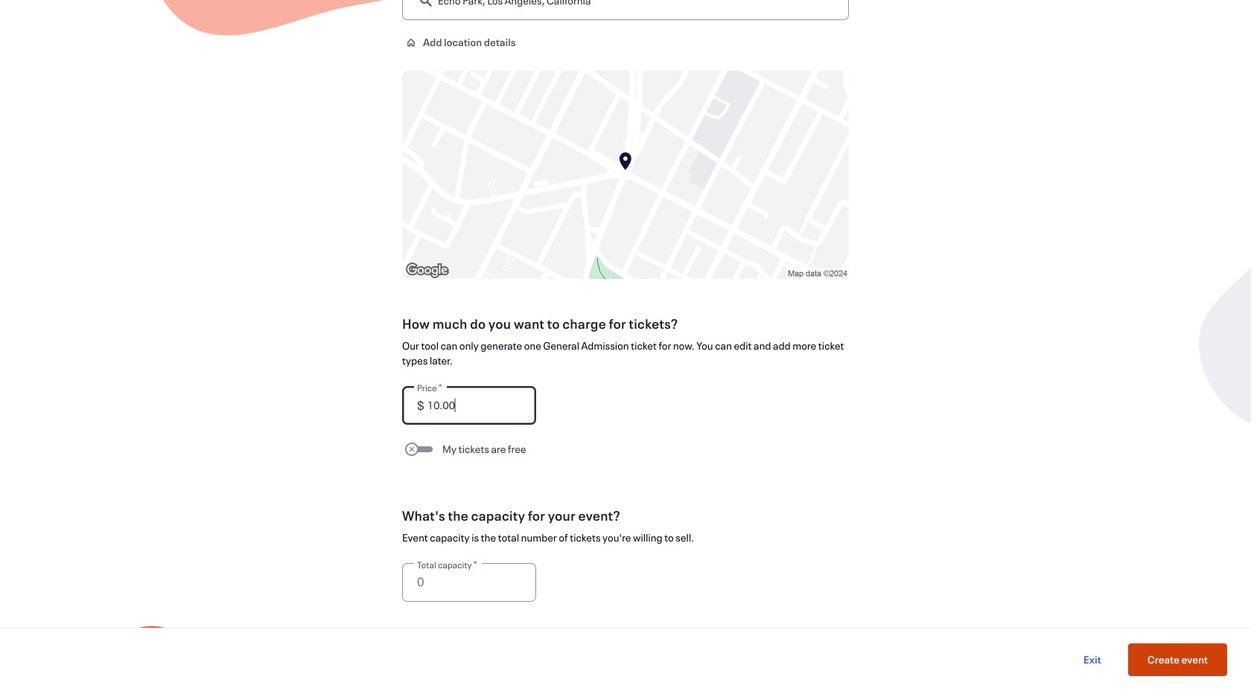 Task type: locate. For each thing, give the bounding box(es) containing it.
my tickets are free image
[[405, 443, 419, 456]]

None field
[[402, 0, 849, 23]]

echo park, los angeles, california image
[[402, 71, 849, 279]]



Task type: vqa. For each thing, say whether or not it's contained in the screenshot.
to
no



Task type: describe. For each thing, give the bounding box(es) containing it.
Set tickets price number field
[[424, 386, 521, 425]]

Location text field
[[435, 0, 834, 20]]

Total capacity number field
[[414, 564, 521, 602]]



